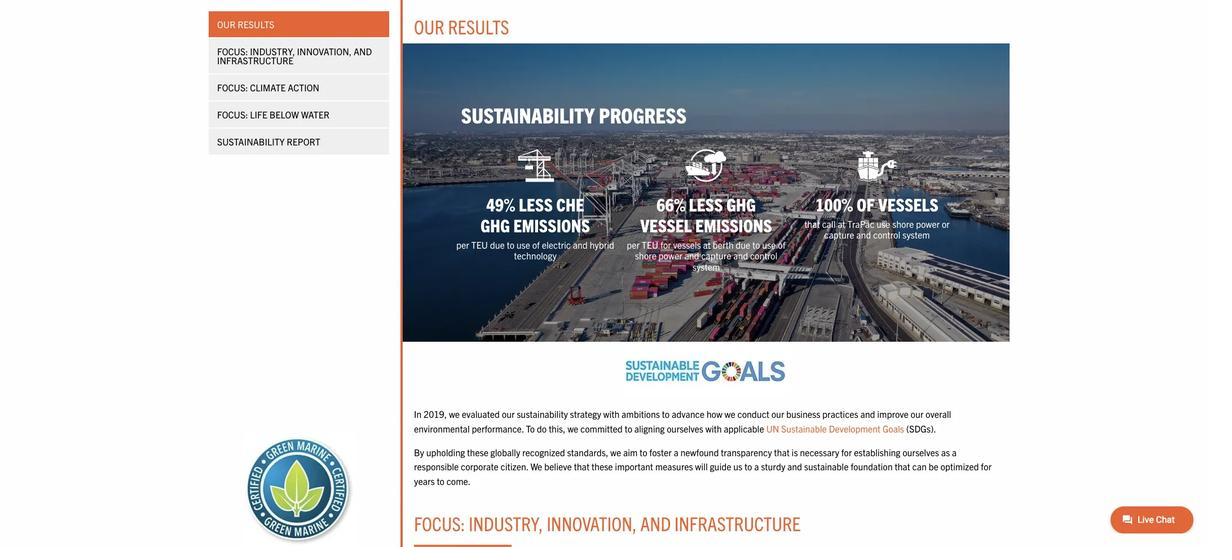 Task type: vqa. For each thing, say whether or not it's contained in the screenshot.
Secure Equipment Operating Zone to the top
no



Task type: locate. For each thing, give the bounding box(es) containing it.
1 horizontal spatial at
[[838, 218, 845, 230]]

ambitions
[[622, 409, 660, 420]]

that left the call
[[804, 218, 820, 230]]

sustainable
[[781, 423, 827, 434]]

focus: for focus: climate action link
[[217, 82, 248, 93]]

power left or
[[916, 218, 940, 230]]

0 horizontal spatial focus: industry, innovation, and infrastructure
[[217, 46, 372, 66]]

of
[[857, 193, 875, 215], [532, 239, 540, 251], [778, 239, 786, 251]]

use inside 100% of vessels that call at trapac use shore power or capture and control system
[[877, 218, 890, 230]]

0 horizontal spatial for
[[661, 239, 671, 251]]

1 vertical spatial for
[[841, 446, 852, 458]]

0 vertical spatial focus: industry, innovation, and infrastructure
[[217, 46, 372, 66]]

0 vertical spatial innovation,
[[297, 46, 352, 57]]

system inside 100% of vessels that call at trapac use shore power or capture and control system
[[903, 229, 930, 240]]

focus: industry, innovation, and infrastructure link
[[209, 38, 389, 73]]

1 horizontal spatial for
[[841, 446, 852, 458]]

sustainability report
[[217, 136, 320, 147]]

0 horizontal spatial capture
[[701, 250, 731, 261]]

due inside 66% less ghg vessel emissions per teu for vessels at berth due to use of shore power and capture and control system
[[736, 239, 750, 251]]

these
[[467, 446, 488, 458], [592, 461, 613, 472]]

1 horizontal spatial control
[[873, 229, 900, 240]]

action
[[288, 82, 319, 93]]

to down 49%
[[507, 239, 514, 251]]

that left is
[[774, 446, 790, 458]]

capture
[[824, 229, 854, 240], [701, 250, 731, 261]]

less for vessel
[[689, 193, 723, 215]]

0 horizontal spatial these
[[467, 446, 488, 458]]

0 horizontal spatial shore
[[635, 250, 657, 261]]

our results
[[414, 14, 509, 38], [217, 19, 274, 30]]

that left can
[[895, 461, 910, 472]]

and
[[856, 229, 871, 240], [573, 239, 588, 251], [684, 250, 699, 261], [733, 250, 748, 261], [861, 409, 875, 420], [787, 461, 802, 472]]

teu inside 49% less che ghg emissions per teu due to use of electric and hybrid technology
[[471, 239, 488, 251]]

un sustainable development goals (sdgs).
[[766, 423, 936, 434]]

0 horizontal spatial our
[[502, 409, 515, 420]]

use
[[877, 218, 890, 230], [517, 239, 530, 251], [762, 239, 776, 251]]

1 horizontal spatial sustainability
[[461, 101, 595, 127]]

teu
[[471, 239, 488, 251], [642, 239, 658, 251]]

use right the trapac
[[877, 218, 890, 230]]

power down vessel
[[659, 250, 682, 261]]

focus:
[[217, 46, 248, 57], [217, 82, 248, 93], [217, 109, 248, 120], [414, 511, 465, 536]]

evaluated
[[462, 409, 500, 420]]

these up corporate
[[467, 446, 488, 458]]

innovation,
[[297, 46, 352, 57], [547, 511, 637, 536]]

1 vertical spatial ourselves
[[903, 446, 939, 458]]

to down ambitions
[[625, 423, 632, 434]]

emissions up the electric
[[513, 214, 590, 236]]

a right as
[[952, 446, 957, 458]]

electric
[[542, 239, 571, 251]]

0 horizontal spatial power
[[659, 250, 682, 261]]

1 horizontal spatial with
[[706, 423, 722, 434]]

1 horizontal spatial system
[[903, 229, 930, 240]]

1 vertical spatial with
[[706, 423, 722, 434]]

0 horizontal spatial emissions
[[513, 214, 590, 236]]

ghg
[[727, 193, 756, 215], [481, 214, 510, 236]]

industry,
[[250, 46, 295, 57], [469, 511, 543, 536]]

do
[[537, 423, 547, 434]]

emissions inside 49% less che ghg emissions per teu due to use of electric and hybrid technology
[[513, 214, 590, 236]]

1 horizontal spatial ourselves
[[903, 446, 939, 458]]

at right the call
[[838, 218, 845, 230]]

water
[[301, 109, 330, 120]]

advance
[[672, 409, 705, 420]]

focus: down years
[[414, 511, 465, 536]]

2 horizontal spatial use
[[877, 218, 890, 230]]

1 vertical spatial shore
[[635, 250, 657, 261]]

1 horizontal spatial and
[[640, 511, 671, 536]]

0 vertical spatial industry,
[[250, 46, 295, 57]]

innovation, inside "focus: industry, innovation, and infrastructure"
[[297, 46, 352, 57]]

1 horizontal spatial use
[[762, 239, 776, 251]]

1 vertical spatial capture
[[701, 250, 731, 261]]

or
[[942, 218, 950, 230]]

66% less ghg vessel emissions per teu for vessels at berth due to use of shore power and capture and control system
[[627, 193, 786, 272]]

0 vertical spatial sustainability
[[461, 101, 595, 127]]

due
[[490, 239, 505, 251], [736, 239, 750, 251]]

0 vertical spatial for
[[661, 239, 671, 251]]

1 horizontal spatial our results
[[414, 14, 509, 38]]

ourselves up can
[[903, 446, 939, 458]]

1 teu from the left
[[471, 239, 488, 251]]

0 horizontal spatial a
[[674, 446, 679, 458]]

0 horizontal spatial ghg
[[481, 214, 510, 236]]

to right berth
[[753, 239, 760, 251]]

teu down vessel
[[642, 239, 658, 251]]

foundation
[[851, 461, 893, 472]]

with up committed
[[603, 409, 620, 420]]

infrastructure
[[217, 55, 294, 66], [675, 511, 801, 536]]

0 horizontal spatial infrastructure
[[217, 55, 294, 66]]

1 due from the left
[[490, 239, 505, 251]]

guide
[[710, 461, 731, 472]]

climate
[[250, 82, 286, 93]]

per inside 49% less che ghg emissions per teu due to use of electric and hybrid technology
[[456, 239, 469, 251]]

these down standards,
[[592, 461, 613, 472]]

2 teu from the left
[[642, 239, 658, 251]]

0 horizontal spatial use
[[517, 239, 530, 251]]

0 horizontal spatial our
[[217, 19, 236, 30]]

focus: industry, innovation, and infrastructure
[[217, 46, 372, 66], [414, 511, 801, 536]]

1 horizontal spatial power
[[916, 218, 940, 230]]

due left technology
[[490, 239, 505, 251]]

to down responsible
[[437, 475, 445, 487]]

1 horizontal spatial capture
[[824, 229, 854, 240]]

and left hybrid
[[573, 239, 588, 251]]

1 less from the left
[[519, 193, 553, 215]]

power inside 66% less ghg vessel emissions per teu for vessels at berth due to use of shore power and capture and control system
[[659, 250, 682, 261]]

1 horizontal spatial infrastructure
[[675, 511, 801, 536]]

less inside 66% less ghg vessel emissions per teu for vessels at berth due to use of shore power and capture and control system
[[689, 193, 723, 215]]

control down vessels
[[873, 229, 900, 240]]

and up development
[[861, 409, 875, 420]]

sturdy
[[761, 461, 785, 472]]

1 emissions from the left
[[513, 214, 590, 236]]

1 horizontal spatial per
[[627, 239, 640, 251]]

sustainability for sustainability progress
[[461, 101, 595, 127]]

focus: left climate at the top of page
[[217, 82, 248, 93]]

be
[[929, 461, 939, 472]]

1 horizontal spatial shore
[[892, 218, 914, 230]]

0 vertical spatial shore
[[892, 218, 914, 230]]

capture inside 100% of vessels that call at trapac use shore power or capture and control system
[[824, 229, 854, 240]]

control
[[873, 229, 900, 240], [750, 250, 777, 261]]

due right berth
[[736, 239, 750, 251]]

0 horizontal spatial teu
[[471, 239, 488, 251]]

1 horizontal spatial innovation,
[[547, 511, 637, 536]]

emissions up berth
[[695, 214, 772, 236]]

2019,
[[424, 409, 447, 420]]

focus: up focus: climate action
[[217, 46, 248, 57]]

goals
[[883, 423, 904, 434]]

2 less from the left
[[689, 193, 723, 215]]

2 horizontal spatial of
[[857, 193, 875, 215]]

0 horizontal spatial and
[[354, 46, 372, 57]]

focus: for focus: life below water link
[[217, 109, 248, 120]]

1 vertical spatial infrastructure
[[675, 511, 801, 536]]

for right optimized
[[981, 461, 992, 472]]

less left che
[[519, 193, 553, 215]]

1 vertical spatial system
[[693, 261, 720, 272]]

life
[[250, 109, 267, 120]]

1 horizontal spatial our
[[772, 409, 784, 420]]

power inside 100% of vessels that call at trapac use shore power or capture and control system
[[916, 218, 940, 230]]

by upholding these globally recognized standards, we aim to foster a newfound transparency that is necessary for establishing ourselves as a responsible corporate citizen. we believe that these important measures will guide us to a sturdy and sustainable foundation that can be optimized for years to come.
[[414, 446, 992, 487]]

1 vertical spatial these
[[592, 461, 613, 472]]

for down un sustainable development goals (sdgs).
[[841, 446, 852, 458]]

49% less che ghg emissions per teu due to use of electric and hybrid technology
[[456, 193, 614, 261]]

and
[[354, 46, 372, 57], [640, 511, 671, 536]]

less right 66%
[[689, 193, 723, 215]]

trapac
[[847, 218, 875, 230]]

with down how
[[706, 423, 722, 434]]

0 vertical spatial at
[[838, 218, 845, 230]]

0 horizontal spatial industry,
[[250, 46, 295, 57]]

1 vertical spatial power
[[659, 250, 682, 261]]

and down is
[[787, 461, 802, 472]]

1 per from the left
[[456, 239, 469, 251]]

teu inside 66% less ghg vessel emissions per teu for vessels at berth due to use of shore power and capture and control system
[[642, 239, 658, 251]]

emissions
[[513, 214, 590, 236], [695, 214, 772, 236]]

per inside 66% less ghg vessel emissions per teu for vessels at berth due to use of shore power and capture and control system
[[627, 239, 640, 251]]

0 horizontal spatial sustainability
[[217, 136, 285, 147]]

0 vertical spatial and
[[354, 46, 372, 57]]

with
[[603, 409, 620, 420], [706, 423, 722, 434]]

to inside 49% less che ghg emissions per teu due to use of electric and hybrid technology
[[507, 239, 514, 251]]

0 vertical spatial with
[[603, 409, 620, 420]]

1 horizontal spatial a
[[754, 461, 759, 472]]

that
[[804, 218, 820, 230], [774, 446, 790, 458], [574, 461, 590, 472], [895, 461, 910, 472]]

1 our from the left
[[502, 409, 515, 420]]

2 due from the left
[[736, 239, 750, 251]]

less for ghg
[[519, 193, 553, 215]]

control inside 66% less ghg vessel emissions per teu for vessels at berth due to use of shore power and capture and control system
[[750, 250, 777, 261]]

control right berth
[[750, 250, 777, 261]]

at inside 66% less ghg vessel emissions per teu for vessels at berth due to use of shore power and capture and control system
[[703, 239, 711, 251]]

our up un
[[772, 409, 784, 420]]

for down vessel
[[661, 239, 671, 251]]

0 vertical spatial infrastructure
[[217, 55, 294, 66]]

per for ghg
[[456, 239, 469, 251]]

2 horizontal spatial our
[[911, 409, 924, 420]]

development
[[829, 423, 881, 434]]

at
[[838, 218, 845, 230], [703, 239, 711, 251]]

ourselves inside 'in 2019, we evaluated our sustainability strategy with ambitions to advance how we conduct our business practices and improve our overall environmental performance. to do this, we committed to aligning ourselves with applicable'
[[667, 423, 703, 434]]

ghg inside 49% less che ghg emissions per teu due to use of electric and hybrid technology
[[481, 214, 510, 236]]

2 vertical spatial for
[[981, 461, 992, 472]]

0 horizontal spatial of
[[532, 239, 540, 251]]

less
[[519, 193, 553, 215], [689, 193, 723, 215]]

applicable
[[724, 423, 764, 434]]

1 horizontal spatial due
[[736, 239, 750, 251]]

at left berth
[[703, 239, 711, 251]]

a
[[674, 446, 679, 458], [952, 446, 957, 458], [754, 461, 759, 472]]

0 horizontal spatial system
[[693, 261, 720, 272]]

and left berth
[[684, 250, 699, 261]]

sustainable
[[804, 461, 849, 472]]

to inside 66% less ghg vessel emissions per teu for vessels at berth due to use of shore power and capture and control system
[[753, 239, 760, 251]]

report
[[287, 136, 320, 147]]

system down berth
[[693, 261, 720, 272]]

1 vertical spatial sustainability
[[217, 136, 285, 147]]

measures
[[655, 461, 693, 472]]

use right berth
[[762, 239, 776, 251]]

per
[[456, 239, 469, 251], [627, 239, 640, 251]]

and right the call
[[856, 229, 871, 240]]

0 horizontal spatial ourselves
[[667, 423, 703, 434]]

we up environmental
[[449, 409, 460, 420]]

capture right vessels
[[701, 250, 731, 261]]

believe
[[544, 461, 572, 472]]

shore inside 100% of vessels that call at trapac use shore power or capture and control system
[[892, 218, 914, 230]]

0 horizontal spatial control
[[750, 250, 777, 261]]

1 horizontal spatial teu
[[642, 239, 658, 251]]

industry, inside "focus: industry, innovation, and infrastructure"
[[250, 46, 295, 57]]

1 vertical spatial focus: industry, innovation, and infrastructure
[[414, 511, 801, 536]]

less inside 49% less che ghg emissions per teu due to use of electric and hybrid technology
[[519, 193, 553, 215]]

2 emissions from the left
[[695, 214, 772, 236]]

0 horizontal spatial innovation,
[[297, 46, 352, 57]]

0 horizontal spatial with
[[603, 409, 620, 420]]

our
[[502, 409, 515, 420], [772, 409, 784, 420], [911, 409, 924, 420]]

shore down vessels
[[892, 218, 914, 230]]

focus: left life
[[217, 109, 248, 120]]

by
[[414, 446, 424, 458]]

1 horizontal spatial these
[[592, 461, 613, 472]]

teu down 49%
[[471, 239, 488, 251]]

0 horizontal spatial at
[[703, 239, 711, 251]]

0 vertical spatial power
[[916, 218, 940, 230]]

1 vertical spatial industry,
[[469, 511, 543, 536]]

and inside 49% less che ghg emissions per teu due to use of electric and hybrid technology
[[573, 239, 588, 251]]

we left aim
[[610, 446, 621, 458]]

ourselves down advance
[[667, 423, 703, 434]]

a left sturdy
[[754, 461, 759, 472]]

1 horizontal spatial ghg
[[727, 193, 756, 215]]

2 per from the left
[[627, 239, 640, 251]]

1 horizontal spatial less
[[689, 193, 723, 215]]

our up performance. to on the left bottom of page
[[502, 409, 515, 420]]

system left or
[[903, 229, 930, 240]]

for
[[661, 239, 671, 251], [841, 446, 852, 458], [981, 461, 992, 472]]

emissions for che
[[513, 214, 590, 236]]

we
[[449, 409, 460, 420], [725, 409, 735, 420], [568, 423, 578, 434], [610, 446, 621, 458]]

0 vertical spatial capture
[[824, 229, 854, 240]]

2 our from the left
[[772, 409, 784, 420]]

a up measures
[[674, 446, 679, 458]]

0 horizontal spatial per
[[456, 239, 469, 251]]

1 horizontal spatial emissions
[[695, 214, 772, 236]]

committed
[[580, 423, 623, 434]]

capture inside 66% less ghg vessel emissions per teu for vessels at berth due to use of shore power and capture and control system
[[701, 250, 731, 261]]

0 vertical spatial system
[[903, 229, 930, 240]]

1 vertical spatial control
[[750, 250, 777, 261]]

aligning
[[634, 423, 665, 434]]

use left the electric
[[517, 239, 530, 251]]

0 horizontal spatial less
[[519, 193, 553, 215]]

system
[[903, 229, 930, 240], [693, 261, 720, 272]]

1 horizontal spatial of
[[778, 239, 786, 251]]

shore
[[892, 218, 914, 230], [635, 250, 657, 261]]

1 horizontal spatial results
[[448, 14, 509, 38]]

our up (sdgs).
[[911, 409, 924, 420]]

1 vertical spatial at
[[703, 239, 711, 251]]

shore down vessel
[[635, 250, 657, 261]]

0 vertical spatial control
[[873, 229, 900, 240]]

ourselves inside 'by upholding these globally recognized standards, we aim to foster a newfound transparency that is necessary for establishing ourselves as a responsible corporate citizen. we believe that these important measures will guide us to a sturdy and sustainable foundation that can be optimized for years to come.'
[[903, 446, 939, 458]]

capture down 100%
[[824, 229, 854, 240]]

sustainability for sustainability report
[[217, 136, 285, 147]]

0 vertical spatial ourselves
[[667, 423, 703, 434]]

0 horizontal spatial due
[[490, 239, 505, 251]]

emissions inside 66% less ghg vessel emissions per teu for vessels at berth due to use of shore power and capture and control system
[[695, 214, 772, 236]]



Task type: describe. For each thing, give the bounding box(es) containing it.
we right this, at the bottom left of page
[[568, 423, 578, 434]]

of inside 100% of vessels that call at trapac use shore power or capture and control system
[[857, 193, 875, 215]]

vessel
[[640, 214, 692, 236]]

and inside 'by upholding these globally recognized standards, we aim to foster a newfound transparency that is necessary for establishing ourselves as a responsible corporate citizen. we believe that these important measures will guide us to a sturdy and sustainable foundation that can be optimized for years to come.'
[[787, 461, 802, 472]]

improve
[[877, 409, 909, 420]]

3 our from the left
[[911, 409, 924, 420]]

100%
[[816, 193, 853, 215]]

responsible
[[414, 461, 459, 472]]

come.
[[447, 475, 471, 487]]

hybrid
[[590, 239, 614, 251]]

un sustainable development goals link
[[766, 423, 904, 434]]

of inside 66% less ghg vessel emissions per teu for vessels at berth due to use of shore power and capture and control system
[[778, 239, 786, 251]]

technology
[[514, 250, 557, 261]]

optimized
[[941, 461, 979, 472]]

this,
[[549, 423, 566, 434]]

that down standards,
[[574, 461, 590, 472]]

performance. to
[[472, 423, 535, 434]]

66%
[[657, 193, 686, 215]]

control inside 100% of vessels that call at trapac use shore power or capture and control system
[[873, 229, 900, 240]]

us
[[733, 461, 742, 472]]

sustainability report link
[[209, 129, 389, 155]]

aim
[[623, 446, 638, 458]]

foster
[[649, 446, 672, 458]]

sustainability progress
[[461, 101, 687, 127]]

upholding
[[426, 446, 465, 458]]

is
[[792, 446, 798, 458]]

we right how
[[725, 409, 735, 420]]

will
[[695, 461, 708, 472]]

1 vertical spatial innovation,
[[547, 511, 637, 536]]

establishing
[[854, 446, 901, 458]]

recognized
[[522, 446, 565, 458]]

and inside 100% of vessels that call at trapac use shore power or capture and control system
[[856, 229, 871, 240]]

years
[[414, 475, 435, 487]]

che
[[556, 193, 584, 215]]

vessels
[[878, 193, 939, 215]]

practices
[[823, 409, 858, 420]]

1 horizontal spatial industry,
[[469, 511, 543, 536]]

strategy
[[570, 409, 601, 420]]

business
[[786, 409, 820, 420]]

focus: life below water link
[[209, 102, 389, 127]]

to right 'us'
[[745, 461, 752, 472]]

important
[[615, 461, 653, 472]]

and right vessels
[[733, 250, 748, 261]]

use inside 49% less che ghg emissions per teu due to use of electric and hybrid technology
[[517, 239, 530, 251]]

focus: industry, innovation, and infrastructure inside focus: industry, innovation, and infrastructure link
[[217, 46, 372, 66]]

system inside 66% less ghg vessel emissions per teu for vessels at berth due to use of shore power and capture and control system
[[693, 261, 720, 272]]

newfound
[[681, 446, 719, 458]]

and inside "focus: industry, innovation, and infrastructure"
[[354, 46, 372, 57]]

overall
[[926, 409, 951, 420]]

un
[[766, 423, 779, 434]]

how
[[707, 409, 723, 420]]

focus: life below water
[[217, 109, 330, 120]]

teu for vessel
[[642, 239, 658, 251]]

can
[[912, 461, 927, 472]]

corporate
[[461, 461, 499, 472]]

standards,
[[567, 446, 608, 458]]

call
[[822, 218, 836, 230]]

we inside 'by upholding these globally recognized standards, we aim to foster a newfound transparency that is necessary for establishing ourselves as a responsible corporate citizen. we believe that these important measures will guide us to a sturdy and sustainable foundation that can be optimized for years to come.'
[[610, 446, 621, 458]]

teu for ghg
[[471, 239, 488, 251]]

use inside 66% less ghg vessel emissions per teu for vessels at berth due to use of shore power and capture and control system
[[762, 239, 776, 251]]

to right aim
[[640, 446, 647, 458]]

as
[[941, 446, 950, 458]]

conduct
[[738, 409, 769, 420]]

vessels
[[673, 239, 701, 251]]

our results link
[[209, 11, 389, 37]]

per for vessel
[[627, 239, 640, 251]]

1 horizontal spatial focus: industry, innovation, and infrastructure
[[414, 511, 801, 536]]

1 vertical spatial and
[[640, 511, 671, 536]]

for inside 66% less ghg vessel emissions per teu for vessels at berth due to use of shore power and capture and control system
[[661, 239, 671, 251]]

necessary
[[800, 446, 839, 458]]

focus: climate action link
[[209, 74, 389, 100]]

progress
[[599, 101, 687, 127]]

infrastructure inside "focus: industry, innovation, and infrastructure"
[[217, 55, 294, 66]]

due inside 49% less che ghg emissions per teu due to use of electric and hybrid technology
[[490, 239, 505, 251]]

1 horizontal spatial our
[[414, 14, 444, 38]]

emissions for ghg
[[695, 214, 772, 236]]

0 horizontal spatial our results
[[217, 19, 274, 30]]

at inside 100% of vessels that call at trapac use shore power or capture and control system
[[838, 218, 845, 230]]

to up aligning on the right
[[662, 409, 670, 420]]

we
[[530, 461, 542, 472]]

environmental
[[414, 423, 470, 434]]

berth
[[713, 239, 734, 251]]

that inside 100% of vessels that call at trapac use shore power or capture and control system
[[804, 218, 820, 230]]

globally
[[491, 446, 520, 458]]

focus: for focus: industry, innovation, and infrastructure link
[[217, 46, 248, 57]]

transparency
[[721, 446, 772, 458]]

in 2019, we evaluated our sustainability strategy with ambitions to advance how we conduct our business practices and improve our overall environmental performance. to do this, we committed to aligning ourselves with applicable
[[414, 409, 951, 434]]

ghg inside 66% less ghg vessel emissions per teu for vessels at berth due to use of shore power and capture and control system
[[727, 193, 756, 215]]

citizen.
[[501, 461, 528, 472]]

focus: climate action
[[217, 82, 319, 93]]

0 horizontal spatial results
[[238, 19, 274, 30]]

2 horizontal spatial for
[[981, 461, 992, 472]]

100% of vessels that call at trapac use shore power or capture and control system
[[804, 193, 950, 240]]

of inside 49% less che ghg emissions per teu due to use of electric and hybrid technology
[[532, 239, 540, 251]]

sustainability
[[517, 409, 568, 420]]

and inside 'in 2019, we evaluated our sustainability strategy with ambitions to advance how we conduct our business practices and improve our overall environmental performance. to do this, we committed to aligning ourselves with applicable'
[[861, 409, 875, 420]]

0 vertical spatial these
[[467, 446, 488, 458]]

(sdgs).
[[906, 423, 936, 434]]

49%
[[486, 193, 515, 215]]

2 horizontal spatial a
[[952, 446, 957, 458]]

in
[[414, 409, 422, 420]]

shore inside 66% less ghg vessel emissions per teu for vessels at berth due to use of shore power and capture and control system
[[635, 250, 657, 261]]

below
[[270, 109, 299, 120]]



